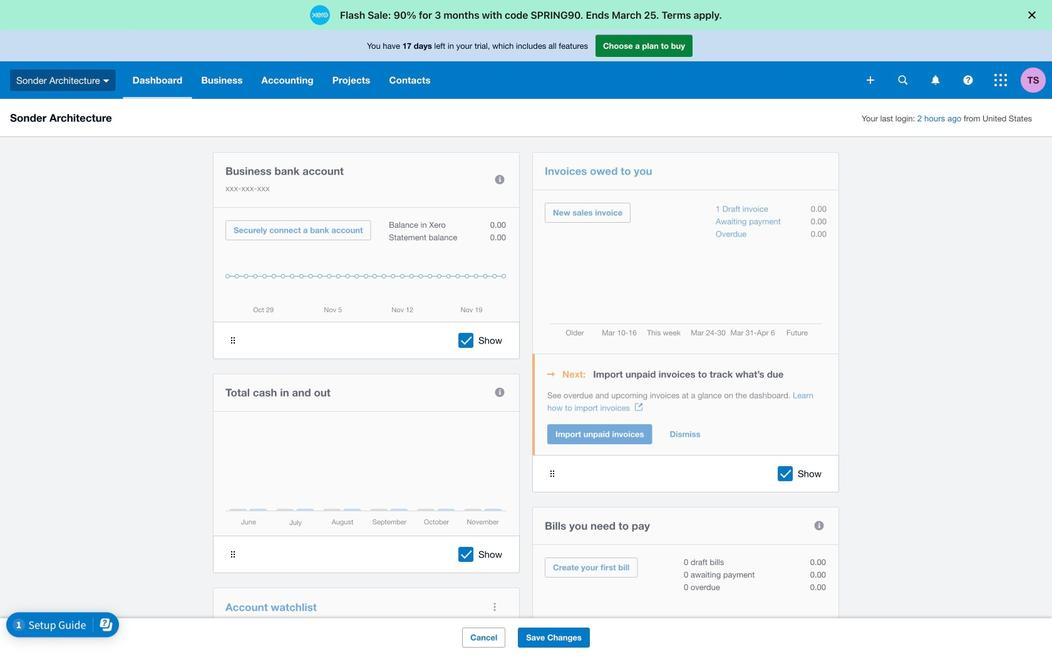 Task type: locate. For each thing, give the bounding box(es) containing it.
banner
[[0, 30, 1053, 99]]

0 horizontal spatial svg image
[[867, 76, 875, 84]]

dialog
[[0, 0, 1053, 30]]

panel body document
[[548, 390, 827, 415]]

svg image
[[995, 74, 1007, 86], [899, 75, 908, 85], [964, 75, 973, 85], [103, 79, 109, 83]]

opens in a new tab image
[[635, 404, 643, 411]]

svg image
[[932, 75, 940, 85], [867, 76, 875, 84]]



Task type: vqa. For each thing, say whether or not it's contained in the screenshot.
3,000.00
no



Task type: describe. For each thing, give the bounding box(es) containing it.
1 horizontal spatial svg image
[[932, 75, 940, 85]]



